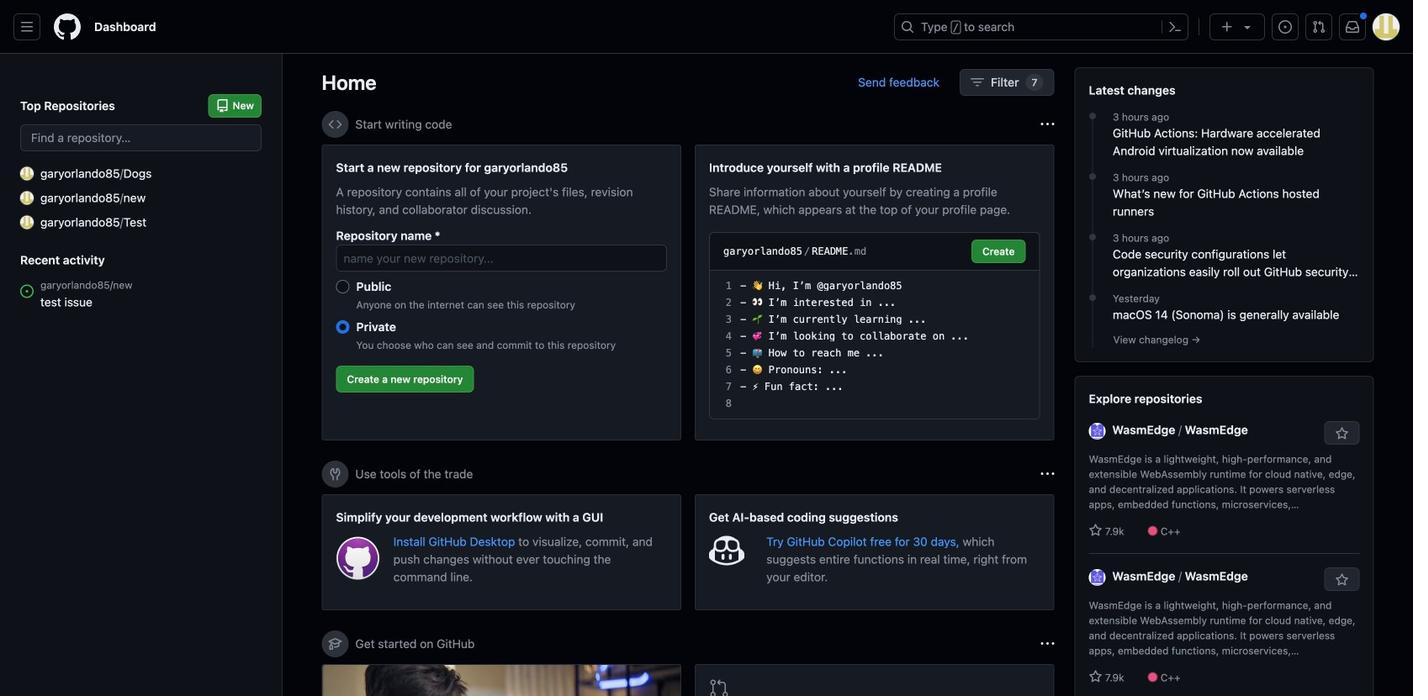 Task type: locate. For each thing, give the bounding box(es) containing it.
None radio
[[336, 280, 350, 294]]

name your new repository... text field
[[336, 245, 667, 272]]

1 vertical spatial star image
[[1089, 671, 1103, 684]]

1 star image from the top
[[1089, 524, 1103, 538]]

simplify your development workflow with a gui element
[[322, 495, 682, 611]]

star image
[[1089, 524, 1103, 538], [1089, 671, 1103, 684]]

1 star this repository image from the top
[[1336, 428, 1350, 441]]

dogs image
[[20, 167, 34, 181]]

1 why am i seeing this? image from the top
[[1042, 118, 1055, 131]]

why am i seeing this? image
[[1042, 118, 1055, 131], [1042, 468, 1055, 481], [1042, 638, 1055, 651]]

git pull request image
[[709, 679, 730, 697]]

None radio
[[336, 321, 350, 334]]

0 vertical spatial star image
[[1089, 524, 1103, 538]]

1 vertical spatial why am i seeing this? image
[[1042, 468, 1055, 481]]

homepage image
[[54, 13, 81, 40]]

code image
[[329, 118, 342, 131]]

dot fill image
[[1087, 170, 1100, 183], [1087, 231, 1100, 244], [1087, 291, 1100, 305]]

plus image
[[1221, 20, 1235, 34]]

introduce yourself with a profile readme element
[[695, 145, 1055, 441]]

0 vertical spatial why am i seeing this? image
[[1042, 118, 1055, 131]]

1 vertical spatial star this repository image
[[1336, 574, 1350, 587]]

explore repositories navigation
[[1075, 376, 1375, 697]]

2 vertical spatial why am i seeing this? image
[[1042, 638, 1055, 651]]

star this repository image
[[1336, 428, 1350, 441], [1336, 574, 1350, 587]]

0 vertical spatial dot fill image
[[1087, 170, 1100, 183]]

@wasmedge profile image
[[1089, 570, 1106, 586]]

explore element
[[1075, 67, 1375, 697]]

0 vertical spatial star this repository image
[[1336, 428, 1350, 441]]

None submit
[[972, 240, 1026, 263]]

what is github? image
[[323, 666, 681, 697]]

test image
[[20, 216, 34, 229]]

3 dot fill image from the top
[[1087, 291, 1100, 305]]

2 vertical spatial dot fill image
[[1087, 291, 1100, 305]]

star this repository image for @wasmedge profile icon
[[1336, 428, 1350, 441]]

2 star image from the top
[[1089, 671, 1103, 684]]

new image
[[20, 191, 34, 205]]

none submit inside introduce yourself with a profile readme element
[[972, 240, 1026, 263]]

why am i seeing this? image for introduce yourself with a profile readme element
[[1042, 118, 1055, 131]]

what is github? element
[[322, 665, 682, 697]]

filter image
[[971, 76, 985, 89]]

star image for @wasmedge profile icon
[[1089, 524, 1103, 538]]

Find a repository… text field
[[20, 125, 262, 151]]

2 why am i seeing this? image from the top
[[1042, 468, 1055, 481]]

2 dot fill image from the top
[[1087, 231, 1100, 244]]

2 star this repository image from the top
[[1336, 574, 1350, 587]]

1 vertical spatial dot fill image
[[1087, 231, 1100, 244]]



Task type: describe. For each thing, give the bounding box(es) containing it.
start a new repository element
[[322, 145, 682, 441]]

open issue image
[[20, 285, 34, 298]]

3 why am i seeing this? image from the top
[[1042, 638, 1055, 651]]

1 dot fill image from the top
[[1087, 170, 1100, 183]]

dot fill image
[[1087, 109, 1100, 123]]

why am i seeing this? image for get ai-based coding suggestions element on the bottom of the page
[[1042, 468, 1055, 481]]

get ai-based coding suggestions element
[[695, 495, 1055, 611]]

mortar board image
[[329, 638, 342, 651]]

@wasmedge profile image
[[1089, 423, 1106, 440]]

git pull request image
[[1313, 20, 1326, 34]]

command palette image
[[1169, 20, 1182, 34]]

tools image
[[329, 468, 342, 481]]

none radio inside start a new repository element
[[336, 280, 350, 294]]

star this repository image for @wasmedge profile image
[[1336, 574, 1350, 587]]

triangle down image
[[1241, 20, 1255, 34]]

notifications image
[[1347, 20, 1360, 34]]

github desktop image
[[336, 537, 380, 581]]

star image for @wasmedge profile image
[[1089, 671, 1103, 684]]

issue opened image
[[1279, 20, 1293, 34]]

none radio inside start a new repository element
[[336, 321, 350, 334]]

Top Repositories search field
[[20, 125, 262, 151]]



Task type: vqa. For each thing, say whether or not it's contained in the screenshot.
"Get AI-based coding suggestions" element at the bottom
yes



